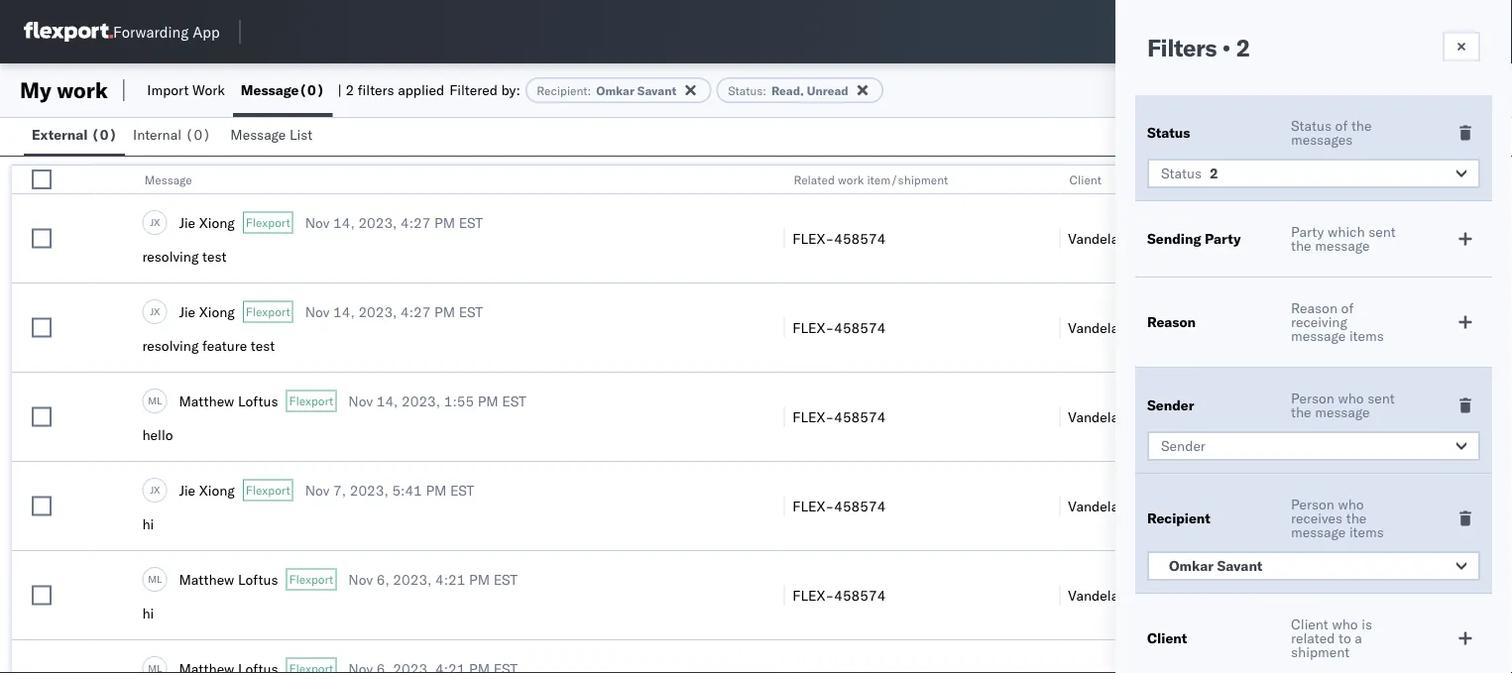 Task type: describe. For each thing, give the bounding box(es) containing it.
external
[[32, 126, 88, 143]]

omkar savant button
[[1148, 552, 1481, 581]]

internal (0)
[[133, 126, 211, 143]]

messages
[[1292, 131, 1354, 148]]

the for person who sent the message
[[1292, 404, 1312, 421]]

external (0) button
[[24, 117, 125, 156]]

xiong for feature
[[199, 303, 235, 320]]

import work
[[147, 81, 225, 99]]

filters • 2
[[1148, 33, 1251, 63]]

5 458574 from the top
[[835, 587, 886, 604]]

person for person who sent the message
[[1292, 390, 1335, 407]]

items inside person who receives the message items
[[1350, 524, 1385, 541]]

: for recipient
[[588, 83, 592, 98]]

0 vertical spatial 2
[[1237, 33, 1251, 63]]

nov 7, 2023, 5:41 pm est
[[305, 482, 475, 499]]

0 horizontal spatial omkar
[[597, 83, 635, 98]]

2 vertical spatial 14,
[[377, 392, 398, 410]]

status for status : read, unread
[[728, 83, 763, 98]]

related work item/shipment
[[794, 172, 949, 187]]

the for party which sent the message
[[1292, 237, 1312, 254]]

14, for test
[[333, 303, 355, 320]]

| 2 filters applied filtered by:
[[338, 81, 521, 99]]

work for related
[[838, 172, 864, 187]]

7,
[[333, 482, 346, 499]]

my
[[20, 76, 51, 104]]

3 jie from the top
[[179, 482, 196, 499]]

1 flex- 458574 from the top
[[793, 230, 886, 247]]

j x for test
[[150, 216, 160, 228]]

3 458574 from the top
[[835, 408, 886, 426]]

4 flex- from the top
[[793, 498, 835, 515]]

message for (0)
[[241, 81, 299, 99]]

related
[[794, 172, 835, 187]]

0 vertical spatial savant
[[638, 83, 677, 98]]

filters
[[358, 81, 394, 99]]

4 458574 from the top
[[835, 498, 886, 515]]

loftus for nov 6, 2023, 4:21 pm est
[[238, 571, 278, 588]]

reason for reason of receiving message items
[[1292, 300, 1338, 317]]

message for person who receives the message items
[[1292, 524, 1347, 541]]

4 flex- 458574 from the top
[[793, 498, 886, 515]]

5:41
[[392, 482, 422, 499]]

a
[[1356, 630, 1363, 647]]

m l for hi
[[148, 573, 162, 586]]

resize handle column header for related work item/shipment
[[1036, 166, 1060, 674]]

2 458574 from the top
[[835, 319, 886, 336]]

flexport up 7,
[[289, 394, 334, 409]]

list
[[290, 126, 313, 143]]

savant inside button
[[1218, 558, 1263, 575]]

item/shipment
[[867, 172, 949, 187]]

sender button
[[1148, 432, 1481, 461]]

jie for test
[[179, 214, 196, 231]]

jie for feature
[[179, 303, 196, 320]]

m for hi
[[148, 573, 157, 586]]

party which sent the message
[[1292, 223, 1397, 254]]

reason for reason
[[1148, 314, 1197, 331]]

resolving feature test
[[142, 337, 275, 355]]

(0) for internal (0)
[[185, 126, 211, 143]]

m for hello
[[148, 395, 157, 407]]

matthew loftus for hello
[[179, 392, 278, 410]]

status for status of the messages
[[1292, 117, 1332, 134]]

(0) for external (0)
[[91, 126, 117, 143]]

flexport. image
[[24, 22, 113, 42]]

the inside status of the messages
[[1352, 117, 1373, 134]]

resolving for resolving test
[[142, 248, 199, 265]]

resolving test
[[142, 248, 227, 265]]

14, for resolving test
[[333, 214, 355, 231]]

forwarding app
[[113, 22, 220, 41]]

filtered
[[450, 81, 498, 99]]

3 vandelay from the top
[[1069, 408, 1126, 426]]

app
[[193, 22, 220, 41]]

resize handle column header for actions
[[1477, 166, 1501, 674]]

2 vertical spatial message
[[144, 172, 192, 187]]

(0) for message (0)
[[299, 81, 325, 99]]

recipient for recipient : omkar savant
[[537, 83, 588, 98]]

internal (0) button
[[125, 117, 223, 156]]

unread
[[807, 83, 849, 98]]

read,
[[772, 83, 804, 98]]

5 vandelay from the top
[[1069, 587, 1126, 604]]

j for feature
[[150, 305, 154, 318]]

j for test
[[150, 216, 154, 228]]

l for hello
[[157, 395, 162, 407]]

5 flex- 458574 from the top
[[793, 587, 886, 604]]

party inside the party which sent the message
[[1292, 223, 1325, 241]]

import
[[147, 81, 189, 99]]

|
[[338, 81, 342, 99]]

flexport up "feature"
[[246, 305, 290, 319]]

actions
[[1345, 172, 1387, 187]]

who for sent
[[1339, 390, 1365, 407]]

person who sent the message
[[1292, 390, 1396, 421]]

3 j x from the top
[[150, 484, 160, 496]]

nov 6, 2023, 4:21 pm est
[[349, 571, 518, 588]]

client inside client who is related to a shipment
[[1292, 616, 1329, 633]]

1:55
[[444, 392, 474, 410]]

1 vandelay from the top
[[1069, 230, 1126, 247]]

l for hi
[[157, 573, 162, 586]]

4:21
[[436, 571, 466, 588]]

m l for hello
[[148, 395, 162, 407]]

sending
[[1148, 230, 1202, 248]]

flexport left 7,
[[246, 483, 290, 498]]

person for person who receives the message items
[[1292, 496, 1335, 513]]



Task type: vqa. For each thing, say whether or not it's contained in the screenshot.
third 'FLEX-'
yes



Task type: locate. For each thing, give the bounding box(es) containing it.
omkar savant
[[1170, 558, 1263, 575]]

0 vertical spatial m
[[148, 395, 157, 407]]

(0) right the internal
[[185, 126, 211, 143]]

0 vertical spatial jie xiong
[[179, 214, 235, 231]]

1 vertical spatial sent
[[1368, 390, 1396, 407]]

0 vertical spatial sent
[[1369, 223, 1397, 241]]

who down sender button
[[1339, 496, 1365, 513]]

hi for matthew loftus
[[142, 605, 154, 623]]

message for person who sent the message
[[1316, 404, 1371, 421]]

message up sender button
[[1316, 404, 1371, 421]]

who for is
[[1333, 616, 1359, 633]]

2 m from the top
[[148, 573, 157, 586]]

1 horizontal spatial party
[[1292, 223, 1325, 241]]

0 vertical spatial of
[[1336, 117, 1349, 134]]

2 jie xiong from the top
[[179, 303, 235, 320]]

1 vertical spatial test
[[251, 337, 275, 355]]

party right sending
[[1205, 230, 1242, 248]]

0 vertical spatial message
[[241, 81, 299, 99]]

2 j x from the top
[[150, 305, 160, 318]]

0 horizontal spatial test
[[202, 248, 227, 265]]

2 nov 14, 2023, 4:27 pm est from the top
[[305, 303, 483, 320]]

None checkbox
[[32, 170, 52, 189], [32, 229, 52, 249], [32, 586, 52, 606], [32, 170, 52, 189], [32, 229, 52, 249], [32, 586, 52, 606]]

sender
[[1148, 397, 1195, 414], [1162, 438, 1206, 455]]

who up sender button
[[1339, 390, 1365, 407]]

1 vertical spatial work
[[838, 172, 864, 187]]

resolving left "feature"
[[142, 337, 199, 355]]

work
[[192, 81, 225, 99]]

0 vertical spatial m l
[[148, 395, 162, 407]]

2 resize handle column header from the left
[[760, 166, 784, 674]]

person
[[1292, 390, 1335, 407], [1292, 496, 1335, 513]]

test right "feature"
[[251, 337, 275, 355]]

2 vertical spatial jie xiong
[[179, 482, 235, 499]]

sent inside the party which sent the message
[[1369, 223, 1397, 241]]

0 vertical spatial sender
[[1148, 397, 1195, 414]]

2 hi from the top
[[142, 605, 154, 623]]

1 m l from the top
[[148, 395, 162, 407]]

status for status 2
[[1162, 165, 1202, 182]]

message left list
[[231, 126, 286, 143]]

2 j from the top
[[150, 305, 154, 318]]

2 horizontal spatial (0)
[[299, 81, 325, 99]]

l
[[157, 395, 162, 407], [157, 573, 162, 586]]

items
[[1350, 327, 1385, 345], [1350, 524, 1385, 541]]

1 vertical spatial 2
[[346, 81, 354, 99]]

resize handle column header for client
[[1312, 166, 1336, 674]]

2 up sending party
[[1210, 165, 1219, 182]]

j x up resolving test
[[150, 216, 160, 228]]

the up actions
[[1352, 117, 1373, 134]]

omkar inside button
[[1170, 558, 1214, 575]]

sent right "which"
[[1369, 223, 1397, 241]]

person who receives the message items
[[1292, 496, 1385, 541]]

1 horizontal spatial (0)
[[185, 126, 211, 143]]

pm
[[435, 214, 455, 231], [435, 303, 455, 320], [478, 392, 499, 410], [426, 482, 447, 499], [469, 571, 490, 588]]

the right receives
[[1347, 510, 1367, 527]]

who left is
[[1333, 616, 1359, 633]]

1 vertical spatial l
[[157, 573, 162, 586]]

2 vertical spatial xiong
[[199, 482, 235, 499]]

1 vertical spatial recipient
[[1148, 510, 1211, 527]]

shipment
[[1292, 644, 1350, 661]]

message inside person who receives the message items
[[1292, 524, 1347, 541]]

2 horizontal spatial client
[[1292, 616, 1329, 633]]

x up resolving test
[[154, 216, 160, 228]]

of inside 'reason of receiving message items'
[[1342, 300, 1354, 317]]

4:27 for test
[[401, 303, 431, 320]]

who inside person who receives the message items
[[1339, 496, 1365, 513]]

0 vertical spatial nov 14, 2023, 4:27 pm est
[[305, 214, 483, 231]]

2
[[1237, 33, 1251, 63], [346, 81, 354, 99], [1210, 165, 1219, 182]]

2023,
[[359, 214, 397, 231], [359, 303, 397, 320], [402, 392, 441, 410], [350, 482, 389, 499], [393, 571, 432, 588]]

(0) right external
[[91, 126, 117, 143]]

2 right |
[[346, 81, 354, 99]]

message (0)
[[241, 81, 325, 99]]

reason
[[1292, 300, 1338, 317], [1148, 314, 1197, 331]]

status 2
[[1162, 165, 1219, 182]]

2 loftus from the top
[[238, 571, 278, 588]]

0 horizontal spatial :
[[588, 83, 592, 98]]

applied
[[398, 81, 445, 99]]

matthew for hi
[[179, 571, 234, 588]]

0 vertical spatial x
[[154, 216, 160, 228]]

jie
[[179, 214, 196, 231], [179, 303, 196, 320], [179, 482, 196, 499]]

who inside person who sent the message
[[1339, 390, 1365, 407]]

reason inside 'reason of receiving message items'
[[1292, 300, 1338, 317]]

matthew for hello
[[179, 392, 234, 410]]

1 vertical spatial j
[[150, 305, 154, 318]]

nov 14, 2023, 1:55 pm est
[[349, 392, 527, 410]]

message
[[241, 81, 299, 99], [231, 126, 286, 143], [144, 172, 192, 187]]

4:27
[[401, 214, 431, 231], [401, 303, 431, 320]]

0 vertical spatial test
[[202, 248, 227, 265]]

0 vertical spatial person
[[1292, 390, 1335, 407]]

1 person from the top
[[1292, 390, 1335, 407]]

x down 'hello'
[[154, 484, 160, 496]]

reason of receiving message items
[[1292, 300, 1385, 345]]

2 m l from the top
[[148, 573, 162, 586]]

1 x from the top
[[154, 216, 160, 228]]

1 vertical spatial who
[[1339, 496, 1365, 513]]

m l
[[148, 395, 162, 407], [148, 573, 162, 586]]

2 xiong from the top
[[199, 303, 235, 320]]

(0) left |
[[299, 81, 325, 99]]

j x
[[150, 216, 160, 228], [150, 305, 160, 318], [150, 484, 160, 496]]

: for status
[[763, 83, 767, 98]]

est
[[459, 214, 483, 231], [459, 303, 483, 320], [502, 392, 527, 410], [450, 482, 475, 499], [494, 571, 518, 588]]

message up message list
[[241, 81, 299, 99]]

4 vandelay from the top
[[1069, 498, 1126, 515]]

flexport down message list button
[[246, 215, 290, 230]]

status
[[728, 83, 763, 98], [1292, 117, 1332, 134], [1148, 124, 1191, 141], [1162, 165, 1202, 182]]

•
[[1223, 33, 1231, 63]]

the left "which"
[[1292, 237, 1312, 254]]

1 resolving from the top
[[142, 248, 199, 265]]

jie xiong for test
[[179, 214, 235, 231]]

sent
[[1369, 223, 1397, 241], [1368, 390, 1396, 407]]

forwarding
[[113, 22, 189, 41]]

message inside person who sent the message
[[1316, 404, 1371, 421]]

recipient right by:
[[537, 83, 588, 98]]

the up sender button
[[1292, 404, 1312, 421]]

0 vertical spatial who
[[1339, 390, 1365, 407]]

j down resolving test
[[150, 305, 154, 318]]

1 horizontal spatial reason
[[1292, 300, 1338, 317]]

1 matthew from the top
[[179, 392, 234, 410]]

1 vertical spatial resolving
[[142, 337, 199, 355]]

1 vertical spatial omkar
[[1170, 558, 1214, 575]]

recipient up omkar savant
[[1148, 510, 1211, 527]]

message inside button
[[231, 126, 286, 143]]

which
[[1328, 223, 1366, 241]]

the inside the party which sent the message
[[1292, 237, 1312, 254]]

vandelay
[[1069, 230, 1126, 247], [1069, 319, 1126, 336], [1069, 408, 1126, 426], [1069, 498, 1126, 515], [1069, 587, 1126, 604]]

to
[[1339, 630, 1352, 647]]

1 hi from the top
[[142, 516, 154, 533]]

1 vertical spatial sender
[[1162, 438, 1206, 455]]

flex- 458574
[[793, 230, 886, 247], [793, 319, 886, 336], [793, 408, 886, 426], [793, 498, 886, 515], [793, 587, 886, 604]]

work for my
[[57, 76, 108, 104]]

receiving
[[1292, 314, 1348, 331]]

x down resolving test
[[154, 305, 160, 318]]

0 vertical spatial jie
[[179, 214, 196, 231]]

1 matthew loftus from the top
[[179, 392, 278, 410]]

3 resize handle column header from the left
[[1036, 166, 1060, 674]]

0 vertical spatial matthew loftus
[[179, 392, 278, 410]]

person inside person who receives the message items
[[1292, 496, 1335, 513]]

3 xiong from the top
[[199, 482, 235, 499]]

1 m from the top
[[148, 395, 157, 407]]

message up 'omkar savant' button
[[1292, 524, 1347, 541]]

2 resolving from the top
[[142, 337, 199, 355]]

jie xiong for feature
[[179, 303, 235, 320]]

0 horizontal spatial reason
[[1148, 314, 1197, 331]]

test
[[202, 248, 227, 265], [251, 337, 275, 355]]

related
[[1292, 630, 1336, 647]]

message list
[[231, 126, 313, 143]]

work
[[57, 76, 108, 104], [838, 172, 864, 187]]

1 jie from the top
[[179, 214, 196, 231]]

forwarding app link
[[24, 22, 220, 42]]

2 4:27 from the top
[[401, 303, 431, 320]]

person inside person who sent the message
[[1292, 390, 1335, 407]]

Search Shipments (/) text field
[[1133, 17, 1324, 47]]

0 vertical spatial xiong
[[199, 214, 235, 231]]

1 vertical spatial m
[[148, 573, 157, 586]]

flex-
[[793, 230, 835, 247], [793, 319, 835, 336], [793, 408, 835, 426], [793, 498, 835, 515], [793, 587, 835, 604]]

2 matthew from the top
[[179, 571, 234, 588]]

4 resize handle column header from the left
[[1312, 166, 1336, 674]]

my work
[[20, 76, 108, 104]]

1 horizontal spatial recipient
[[1148, 510, 1211, 527]]

0 vertical spatial hi
[[142, 516, 154, 533]]

message for party which sent the message
[[1316, 237, 1371, 254]]

1 vertical spatial person
[[1292, 496, 1335, 513]]

2 person from the top
[[1292, 496, 1335, 513]]

reason down the party which sent the message
[[1292, 300, 1338, 317]]

3 jie xiong from the top
[[179, 482, 235, 499]]

5 resize handle column header from the left
[[1477, 166, 1501, 674]]

2 vertical spatial j x
[[150, 484, 160, 496]]

hello
[[142, 427, 173, 444]]

1 horizontal spatial work
[[838, 172, 864, 187]]

1 horizontal spatial client
[[1148, 630, 1188, 647]]

x for test
[[154, 216, 160, 228]]

matthew
[[179, 392, 234, 410], [179, 571, 234, 588]]

who
[[1339, 390, 1365, 407], [1339, 496, 1365, 513], [1333, 616, 1359, 633]]

resolving up resolving feature test
[[142, 248, 199, 265]]

3 flex- 458574 from the top
[[793, 408, 886, 426]]

1 vertical spatial matthew
[[179, 571, 234, 588]]

sending party
[[1148, 230, 1242, 248]]

1 vertical spatial of
[[1342, 300, 1354, 317]]

2 flex- 458574 from the top
[[793, 319, 886, 336]]

2 vertical spatial x
[[154, 484, 160, 496]]

0 vertical spatial 4:27
[[401, 214, 431, 231]]

1 loftus from the top
[[238, 392, 278, 410]]

message
[[1316, 237, 1371, 254], [1292, 327, 1347, 345], [1316, 404, 1371, 421], [1292, 524, 1347, 541]]

2 jie from the top
[[179, 303, 196, 320]]

1 vertical spatial message
[[231, 126, 286, 143]]

6,
[[377, 571, 390, 588]]

sent for person who sent the message
[[1368, 390, 1396, 407]]

j
[[150, 216, 154, 228], [150, 305, 154, 318], [150, 484, 154, 496]]

0 vertical spatial recipient
[[537, 83, 588, 98]]

3 x from the top
[[154, 484, 160, 496]]

(0) inside button
[[91, 126, 117, 143]]

1 items from the top
[[1350, 327, 1385, 345]]

3 j from the top
[[150, 484, 154, 496]]

the inside person who receives the message items
[[1347, 510, 1367, 527]]

(0) inside button
[[185, 126, 211, 143]]

0 horizontal spatial work
[[57, 76, 108, 104]]

1 vertical spatial 4:27
[[401, 303, 431, 320]]

1 vertical spatial 14,
[[333, 303, 355, 320]]

message for list
[[231, 126, 286, 143]]

0 horizontal spatial (0)
[[91, 126, 117, 143]]

1 horizontal spatial 2
[[1210, 165, 1219, 182]]

1 horizontal spatial savant
[[1218, 558, 1263, 575]]

1 458574 from the top
[[835, 230, 886, 247]]

14,
[[333, 214, 355, 231], [333, 303, 355, 320], [377, 392, 398, 410]]

1 resize handle column header from the left
[[71, 166, 95, 674]]

1 flex- from the top
[[793, 230, 835, 247]]

of up actions
[[1336, 117, 1349, 134]]

4:27 for resolving test
[[401, 214, 431, 231]]

nov 14, 2023, 4:27 pm est for test
[[305, 303, 483, 320]]

of inside status of the messages
[[1336, 117, 1349, 134]]

2 vertical spatial j
[[150, 484, 154, 496]]

0 vertical spatial work
[[57, 76, 108, 104]]

sent inside person who sent the message
[[1368, 390, 1396, 407]]

nov 14, 2023, 4:27 pm est for resolving test
[[305, 214, 483, 231]]

2 matthew loftus from the top
[[179, 571, 278, 588]]

2 horizontal spatial 2
[[1237, 33, 1251, 63]]

j x for feature
[[150, 305, 160, 318]]

message down actions
[[1316, 237, 1371, 254]]

2 vertical spatial who
[[1333, 616, 1359, 633]]

resolving
[[142, 248, 199, 265], [142, 337, 199, 355]]

0 vertical spatial l
[[157, 395, 162, 407]]

of down the party which sent the message
[[1342, 300, 1354, 317]]

0 vertical spatial items
[[1350, 327, 1385, 345]]

client who is related to a shipment
[[1292, 616, 1373, 661]]

1 horizontal spatial omkar
[[1170, 558, 1214, 575]]

filters
[[1148, 33, 1217, 63]]

2 : from the left
[[763, 83, 767, 98]]

2 for status 2
[[1210, 165, 1219, 182]]

resize handle column header
[[71, 166, 95, 674], [760, 166, 784, 674], [1036, 166, 1060, 674], [1312, 166, 1336, 674], [1477, 166, 1501, 674]]

1 vertical spatial xiong
[[199, 303, 235, 320]]

458574
[[835, 230, 886, 247], [835, 319, 886, 336], [835, 408, 886, 426], [835, 498, 886, 515], [835, 587, 886, 604]]

person down sender button
[[1292, 496, 1335, 513]]

of for receiving
[[1342, 300, 1354, 317]]

status of the messages
[[1292, 117, 1373, 148]]

sender inside button
[[1162, 438, 1206, 455]]

status for status
[[1148, 124, 1191, 141]]

1 jie xiong from the top
[[179, 214, 235, 231]]

2 items from the top
[[1350, 524, 1385, 541]]

j up resolving test
[[150, 216, 154, 228]]

receives
[[1292, 510, 1343, 527]]

1 : from the left
[[588, 83, 592, 98]]

0 vertical spatial j x
[[150, 216, 160, 228]]

omkar
[[597, 83, 635, 98], [1170, 558, 1214, 575]]

of for the
[[1336, 117, 1349, 134]]

x for feature
[[154, 305, 160, 318]]

of
[[1336, 117, 1349, 134], [1342, 300, 1354, 317]]

loftus
[[238, 392, 278, 410], [238, 571, 278, 588]]

1 4:27 from the top
[[401, 214, 431, 231]]

2 vandelay from the top
[[1069, 319, 1126, 336]]

:
[[588, 83, 592, 98], [763, 83, 767, 98]]

1 vertical spatial loftus
[[238, 571, 278, 588]]

items right receives
[[1350, 524, 1385, 541]]

hi for jie xiong
[[142, 516, 154, 533]]

jie xiong
[[179, 214, 235, 231], [179, 303, 235, 320], [179, 482, 235, 499]]

matthew loftus for hi
[[179, 571, 278, 588]]

1 vertical spatial m l
[[148, 573, 162, 586]]

0 vertical spatial matthew
[[179, 392, 234, 410]]

resolving for resolving feature test
[[142, 337, 199, 355]]

j x down resolving test
[[150, 305, 160, 318]]

2 vertical spatial jie
[[179, 482, 196, 499]]

1 nov 14, 2023, 4:27 pm est from the top
[[305, 214, 483, 231]]

2 for | 2 filters applied filtered by:
[[346, 81, 354, 99]]

0 vertical spatial resolving
[[142, 248, 199, 265]]

2 vertical spatial 2
[[1210, 165, 1219, 182]]

recipient
[[537, 83, 588, 98], [1148, 510, 1211, 527]]

2 x from the top
[[154, 305, 160, 318]]

items inside 'reason of receiving message items'
[[1350, 327, 1385, 345]]

recipient for recipient
[[1148, 510, 1211, 527]]

the inside person who sent the message
[[1292, 404, 1312, 421]]

1 j from the top
[[150, 216, 154, 228]]

loftus for nov 14, 2023, 1:55 pm est
[[238, 392, 278, 410]]

message list button
[[223, 117, 324, 156]]

0 horizontal spatial client
[[1070, 172, 1102, 187]]

items right receiving
[[1350, 327, 1385, 345]]

party
[[1292, 223, 1325, 241], [1205, 230, 1242, 248]]

feature
[[202, 337, 247, 355]]

1 horizontal spatial test
[[251, 337, 275, 355]]

who for receives
[[1339, 496, 1365, 513]]

recipient : omkar savant
[[537, 83, 677, 98]]

0 horizontal spatial party
[[1205, 230, 1242, 248]]

external (0)
[[32, 126, 117, 143]]

status : read, unread
[[728, 83, 849, 98]]

work up external (0)
[[57, 76, 108, 104]]

j x down 'hello'
[[150, 484, 160, 496]]

: left the read,
[[763, 83, 767, 98]]

1 vertical spatial items
[[1350, 524, 1385, 541]]

1 vertical spatial matthew loftus
[[179, 571, 278, 588]]

hi
[[142, 516, 154, 533], [142, 605, 154, 623]]

3 flex- from the top
[[793, 408, 835, 426]]

sent up sender button
[[1368, 390, 1396, 407]]

1 vertical spatial jie
[[179, 303, 196, 320]]

internal
[[133, 126, 182, 143]]

1 vertical spatial savant
[[1218, 558, 1263, 575]]

2 flex- from the top
[[793, 319, 835, 336]]

message inside 'reason of receiving message items'
[[1292, 327, 1347, 345]]

party left "which"
[[1292, 223, 1325, 241]]

0 horizontal spatial savant
[[638, 83, 677, 98]]

1 vertical spatial jie xiong
[[179, 303, 235, 320]]

resize handle column header for message
[[760, 166, 784, 674]]

test up resolving feature test
[[202, 248, 227, 265]]

0 vertical spatial loftus
[[238, 392, 278, 410]]

j down 'hello'
[[150, 484, 154, 496]]

1 l from the top
[[157, 395, 162, 407]]

1 vertical spatial nov 14, 2023, 4:27 pm est
[[305, 303, 483, 320]]

0 horizontal spatial recipient
[[537, 83, 588, 98]]

0 vertical spatial j
[[150, 216, 154, 228]]

1 j x from the top
[[150, 216, 160, 228]]

matthew loftus
[[179, 392, 278, 410], [179, 571, 278, 588]]

sent for party which sent the message
[[1369, 223, 1397, 241]]

the
[[1352, 117, 1373, 134], [1292, 237, 1312, 254], [1292, 404, 1312, 421], [1347, 510, 1367, 527]]

1 vertical spatial hi
[[142, 605, 154, 623]]

the for person who receives the message items
[[1347, 510, 1367, 527]]

1 vertical spatial x
[[154, 305, 160, 318]]

person up sender button
[[1292, 390, 1335, 407]]

0 vertical spatial 14,
[[333, 214, 355, 231]]

message up person who sent the message
[[1292, 327, 1347, 345]]

import work button
[[139, 63, 233, 117]]

reason down sending
[[1148, 314, 1197, 331]]

2 l from the top
[[157, 573, 162, 586]]

status inside status of the messages
[[1292, 117, 1332, 134]]

by:
[[501, 81, 521, 99]]

work right related
[[838, 172, 864, 187]]

0 vertical spatial omkar
[[597, 83, 635, 98]]

xiong for test
[[199, 214, 235, 231]]

message down internal (0) button
[[144, 172, 192, 187]]

1 xiong from the top
[[199, 214, 235, 231]]

who inside client who is related to a shipment
[[1333, 616, 1359, 633]]

flexport left the 6,
[[289, 572, 334, 587]]

2 right •
[[1237, 33, 1251, 63]]

0 horizontal spatial 2
[[346, 81, 354, 99]]

is
[[1362, 616, 1373, 633]]

1 horizontal spatial :
[[763, 83, 767, 98]]

: right by:
[[588, 83, 592, 98]]

None checkbox
[[32, 318, 52, 338], [32, 407, 52, 427], [32, 497, 52, 516], [32, 318, 52, 338], [32, 407, 52, 427], [32, 497, 52, 516]]

5 flex- from the top
[[793, 587, 835, 604]]

1 vertical spatial j x
[[150, 305, 160, 318]]

message inside the party which sent the message
[[1316, 237, 1371, 254]]



